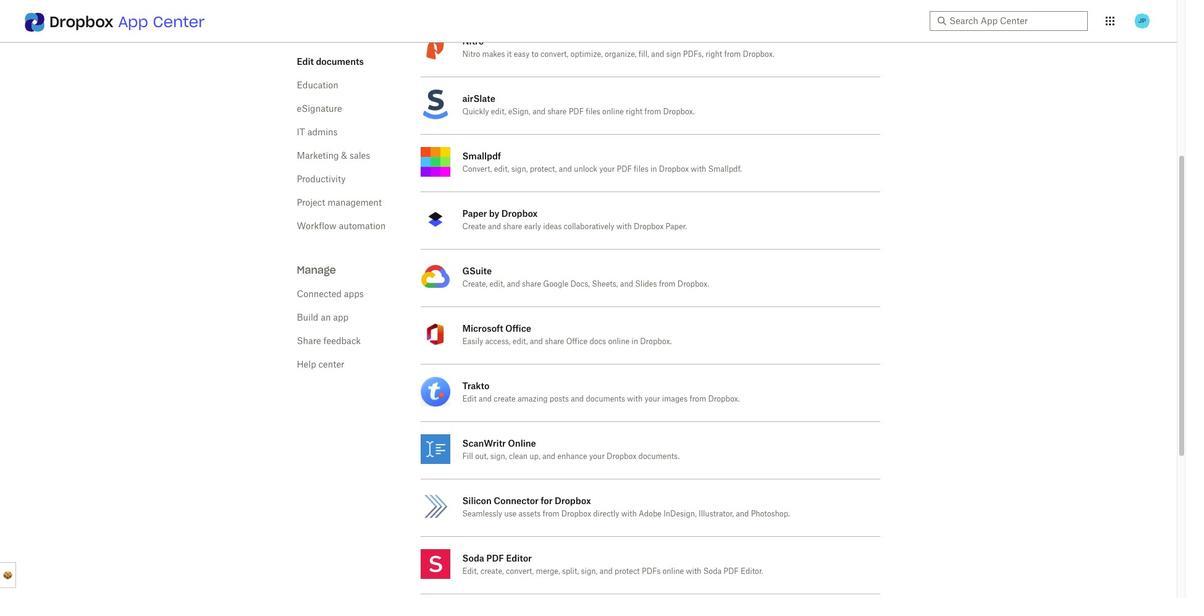 Task type: locate. For each thing, give the bounding box(es) containing it.
1 vertical spatial edit
[[462, 395, 477, 403]]

share inside gsuite create, edit, and share google docs, sheets, and slides from dropbox.
[[522, 280, 541, 288]]

assets
[[519, 510, 541, 518]]

1 horizontal spatial edit
[[462, 395, 477, 403]]

in
[[650, 166, 657, 173], [632, 338, 638, 345]]

feedback
[[323, 337, 361, 346]]

paper.
[[666, 223, 687, 230]]

productivity
[[297, 175, 346, 184]]

soda left the editor.
[[703, 568, 722, 575]]

0 horizontal spatial edit
[[297, 56, 314, 67]]

and left slides
[[620, 280, 633, 288]]

in for smallpdf
[[650, 166, 657, 173]]

connected apps link
[[297, 290, 364, 299]]

share left docs at bottom
[[545, 338, 564, 345]]

0 vertical spatial files
[[586, 108, 600, 116]]

pdf up create,
[[486, 553, 504, 563]]

help
[[297, 361, 316, 369]]

edit, down smallpdf
[[494, 166, 509, 173]]

unlock
[[574, 166, 597, 173]]

sign,
[[511, 166, 528, 173], [490, 453, 507, 460], [581, 568, 598, 575]]

share right 'esign,'
[[548, 108, 567, 116]]

nitro up makes
[[462, 36, 484, 46]]

optimize,
[[571, 51, 603, 58]]

1 horizontal spatial right
[[706, 51, 722, 58]]

google
[[543, 280, 569, 288]]

and right illustrator,
[[736, 510, 749, 518]]

edit,
[[491, 108, 506, 116], [494, 166, 509, 173], [490, 280, 505, 288], [513, 338, 528, 345]]

from right 'images' at the bottom
[[690, 395, 706, 403]]

right
[[706, 51, 722, 58], [626, 108, 643, 116]]

2 vertical spatial online
[[663, 568, 684, 575]]

and right "posts"
[[571, 395, 584, 403]]

dropbox app center
[[49, 12, 205, 32]]

files up smallpdf convert, edit, sign, protect, and unlock your pdf files in dropbox with smallpdf.
[[586, 108, 600, 116]]

right inside nitro nitro makes it easy to convert, optimize, organize, fill, and sign pdfs, right from dropbox.
[[706, 51, 722, 58]]

easy
[[514, 51, 530, 58]]

nitro left makes
[[462, 51, 480, 58]]

office up access,
[[505, 323, 531, 334]]

pdf up smallpdf convert, edit, sign, protect, and unlock your pdf files in dropbox with smallpdf.
[[569, 108, 584, 116]]

fill
[[462, 453, 473, 460]]

1 horizontal spatial soda
[[703, 568, 722, 575]]

& left 'sales'
[[341, 152, 347, 161]]

dropbox. inside trakto edit and create amazing posts and documents with your images from dropbox.
[[708, 395, 740, 403]]

your right enhance
[[589, 453, 605, 460]]

project management
[[297, 199, 382, 208]]

edit, left 'esign,'
[[491, 108, 506, 116]]

& left design
[[339, 34, 345, 43]]

from right pdfs,
[[724, 51, 741, 58]]

2 vertical spatial your
[[589, 453, 605, 460]]

0 horizontal spatial soda
[[462, 553, 484, 563]]

edit, inside smallpdf convert, edit, sign, protect, and unlock your pdf files in dropbox with smallpdf.
[[494, 166, 509, 173]]

dropbox left the smallpdf.
[[659, 166, 689, 173]]

with right pdfs
[[686, 568, 701, 575]]

1 vertical spatial online
[[608, 338, 630, 345]]

with left 'images' at the bottom
[[627, 395, 643, 403]]

in for microsoft office
[[632, 338, 638, 345]]

2 vertical spatial sign,
[[581, 568, 598, 575]]

1 vertical spatial convert,
[[506, 568, 534, 575]]

esignature
[[297, 105, 342, 114]]

convert, down editor
[[506, 568, 534, 575]]

your inside the scanwritr online fill out, sign, clean up, and enhance your dropbox documents.
[[589, 453, 605, 460]]

1 vertical spatial your
[[645, 395, 660, 403]]

convert,
[[541, 51, 569, 58], [506, 568, 534, 575]]

in inside smallpdf convert, edit, sign, protect, and unlock your pdf files in dropbox with smallpdf.
[[650, 166, 657, 173]]

edit, right access,
[[513, 338, 528, 345]]

and left unlock
[[559, 166, 572, 173]]

your right unlock
[[599, 166, 615, 173]]

files
[[586, 108, 600, 116], [634, 166, 648, 173]]

edit down 'creativity'
[[297, 56, 314, 67]]

edit down trakto
[[462, 395, 477, 403]]

documents down creativity & design link
[[316, 56, 364, 67]]

dropbox up early
[[501, 208, 538, 219]]

from inside nitro nitro makes it easy to convert, optimize, organize, fill, and sign pdfs, right from dropbox.
[[724, 51, 741, 58]]

pdf right unlock
[[617, 166, 632, 173]]

0 horizontal spatial sign,
[[490, 453, 507, 460]]

dropbox inside the scanwritr online fill out, sign, clean up, and enhance your dropbox documents.
[[607, 453, 637, 460]]

and right access,
[[530, 338, 543, 345]]

dropbox left app on the left top of page
[[49, 12, 114, 32]]

& for design
[[339, 34, 345, 43]]

1 vertical spatial office
[[566, 338, 588, 345]]

0 vertical spatial documents
[[316, 56, 364, 67]]

sign, inside smallpdf convert, edit, sign, protect, and unlock your pdf files in dropbox with smallpdf.
[[511, 166, 528, 173]]

1 vertical spatial &
[[341, 152, 347, 161]]

files inside airslate quickly edit, esign, and share pdf files online right from dropbox.
[[586, 108, 600, 116]]

0 horizontal spatial right
[[626, 108, 643, 116]]

online up smallpdf convert, edit, sign, protect, and unlock your pdf files in dropbox with smallpdf.
[[602, 108, 624, 116]]

your inside trakto edit and create amazing posts and documents with your images from dropbox.
[[645, 395, 660, 403]]

clean
[[509, 453, 528, 460]]

convert, inside soda pdf editor edit, create, convert, merge, split, sign, and protect pdfs online with soda pdf editor.
[[506, 568, 534, 575]]

build an app
[[297, 314, 349, 322]]

0 horizontal spatial documents
[[316, 56, 364, 67]]

your left 'images' at the bottom
[[645, 395, 660, 403]]

and left protect
[[600, 568, 613, 575]]

dropbox. inside microsoft office easily access, edit, and share office docs online in dropbox.
[[640, 338, 672, 345]]

with
[[691, 166, 706, 173], [616, 223, 632, 230], [627, 395, 643, 403], [621, 510, 637, 518], [686, 568, 701, 575]]

0 vertical spatial right
[[706, 51, 722, 58]]

and down trakto
[[479, 395, 492, 403]]

adobe
[[639, 510, 662, 518]]

with right collaboratively
[[616, 223, 632, 230]]

edit, inside gsuite create, edit, and share google docs, sheets, and slides from dropbox.
[[490, 280, 505, 288]]

dropbox
[[49, 12, 114, 32], [659, 166, 689, 173], [501, 208, 538, 219], [634, 223, 664, 230], [607, 453, 637, 460], [555, 495, 591, 506], [561, 510, 591, 518]]

workflow automation link
[[297, 222, 386, 231]]

from inside trakto edit and create amazing posts and documents with your images from dropbox.
[[690, 395, 706, 403]]

esignature link
[[297, 105, 342, 114]]

1 vertical spatial soda
[[703, 568, 722, 575]]

pdf inside airslate quickly edit, esign, and share pdf files online right from dropbox.
[[569, 108, 584, 116]]

scanwritr online fill out, sign, clean up, and enhance your dropbox documents.
[[462, 438, 680, 460]]

creativity & design link
[[297, 34, 375, 43]]

split,
[[562, 568, 579, 575]]

out,
[[475, 453, 488, 460]]

edit documents link
[[297, 56, 364, 67]]

and inside soda pdf editor edit, create, convert, merge, split, sign, and protect pdfs online with soda pdf editor.
[[600, 568, 613, 575]]

0 vertical spatial in
[[650, 166, 657, 173]]

sign, right split,
[[581, 568, 598, 575]]

2 horizontal spatial sign,
[[581, 568, 598, 575]]

files right unlock
[[634, 166, 648, 173]]

0 vertical spatial soda
[[462, 553, 484, 563]]

0 vertical spatial nitro
[[462, 36, 484, 46]]

convert, right "to"
[[541, 51, 569, 58]]

pdf inside smallpdf convert, edit, sign, protect, and unlock your pdf files in dropbox with smallpdf.
[[617, 166, 632, 173]]

help center link
[[297, 361, 344, 369]]

edit, inside airslate quickly edit, esign, and share pdf files online right from dropbox.
[[491, 108, 506, 116]]

connector
[[494, 495, 539, 506]]

online inside soda pdf editor edit, create, convert, merge, split, sign, and protect pdfs online with soda pdf editor.
[[663, 568, 684, 575]]

right right pdfs,
[[706, 51, 722, 58]]

for
[[541, 495, 553, 506]]

1 vertical spatial in
[[632, 338, 638, 345]]

0 vertical spatial online
[[602, 108, 624, 116]]

in inside microsoft office easily access, edit, and share office docs online in dropbox.
[[632, 338, 638, 345]]

0 vertical spatial sign,
[[511, 166, 528, 173]]

office left docs at bottom
[[566, 338, 588, 345]]

docs,
[[571, 280, 590, 288]]

dropbox left the "directly"
[[561, 510, 591, 518]]

0 horizontal spatial in
[[632, 338, 638, 345]]

project
[[297, 199, 325, 208]]

smallpdf.
[[708, 166, 742, 173]]

create
[[494, 395, 516, 403]]

documents
[[316, 56, 364, 67], [586, 395, 625, 403]]

1 vertical spatial nitro
[[462, 51, 480, 58]]

dropbox. inside gsuite create, edit, and share google docs, sheets, and slides from dropbox.
[[678, 280, 709, 288]]

connected apps
[[297, 290, 364, 299]]

&
[[339, 34, 345, 43], [341, 152, 347, 161]]

0 vertical spatial &
[[339, 34, 345, 43]]

dropbox left the documents.
[[607, 453, 637, 460]]

2 nitro from the top
[[462, 51, 480, 58]]

1 horizontal spatial sign,
[[511, 166, 528, 173]]

soda up edit,
[[462, 553, 484, 563]]

1 vertical spatial right
[[626, 108, 643, 116]]

sign, right the out,
[[490, 453, 507, 460]]

1 vertical spatial sign,
[[490, 453, 507, 460]]

with left adobe on the right
[[621, 510, 637, 518]]

with inside paper by dropbox create and share early ideas collaboratively with dropbox paper.
[[616, 223, 632, 230]]

seamlessly
[[462, 510, 502, 518]]

edit, right create,
[[490, 280, 505, 288]]

and inside silicon connector for dropbox seamlessly use assets from dropbox directly with adobe indesign, illustrator, and photoshop.
[[736, 510, 749, 518]]

organize,
[[605, 51, 637, 58]]

right down fill,
[[626, 108, 643, 116]]

quickly
[[462, 108, 489, 116]]

online right pdfs
[[663, 568, 684, 575]]

share
[[548, 108, 567, 116], [503, 223, 522, 230], [522, 280, 541, 288], [545, 338, 564, 345]]

merge,
[[536, 568, 560, 575]]

edit, inside microsoft office easily access, edit, and share office docs online in dropbox.
[[513, 338, 528, 345]]

automation
[[339, 222, 386, 231]]

online right docs at bottom
[[608, 338, 630, 345]]

manage
[[297, 264, 336, 276]]

early
[[524, 223, 541, 230]]

sign
[[666, 51, 681, 58]]

documents right "posts"
[[586, 395, 625, 403]]

1 vertical spatial files
[[634, 166, 648, 173]]

convert, inside nitro nitro makes it easy to convert, optimize, organize, fill, and sign pdfs, right from dropbox.
[[541, 51, 569, 58]]

0 vertical spatial edit
[[297, 56, 314, 67]]

and right 'esign,'
[[532, 108, 546, 116]]

1 horizontal spatial files
[[634, 166, 648, 173]]

from right slides
[[659, 280, 676, 288]]

pdf
[[569, 108, 584, 116], [617, 166, 632, 173], [486, 553, 504, 563], [724, 568, 739, 575]]

apps
[[344, 290, 364, 299]]

photoshop.
[[751, 510, 790, 518]]

1 nitro from the top
[[462, 36, 484, 46]]

1 horizontal spatial convert,
[[541, 51, 569, 58]]

1 vertical spatial documents
[[586, 395, 625, 403]]

sign, inside soda pdf editor edit, create, convert, merge, split, sign, and protect pdfs online with soda pdf editor.
[[581, 568, 598, 575]]

share left google
[[522, 280, 541, 288]]

and
[[651, 51, 664, 58], [532, 108, 546, 116], [559, 166, 572, 173], [488, 223, 501, 230], [507, 280, 520, 288], [620, 280, 633, 288], [530, 338, 543, 345], [479, 395, 492, 403], [571, 395, 584, 403], [542, 453, 556, 460], [736, 510, 749, 518], [600, 568, 613, 575]]

1 horizontal spatial documents
[[586, 395, 625, 403]]

office
[[505, 323, 531, 334], [566, 338, 588, 345]]

enhance
[[558, 453, 587, 460]]

with left the smallpdf.
[[691, 166, 706, 173]]

1 horizontal spatial in
[[650, 166, 657, 173]]

marketing & sales link
[[297, 152, 370, 161]]

and right fill,
[[651, 51, 664, 58]]

amazing
[[518, 395, 548, 403]]

0 horizontal spatial convert,
[[506, 568, 534, 575]]

0 horizontal spatial files
[[586, 108, 600, 116]]

soda
[[462, 553, 484, 563], [703, 568, 722, 575]]

0 vertical spatial your
[[599, 166, 615, 173]]

and down by
[[488, 223, 501, 230]]

0 vertical spatial convert,
[[541, 51, 569, 58]]

from down fill,
[[645, 108, 661, 116]]

sign, left protect,
[[511, 166, 528, 173]]

and right up,
[[542, 453, 556, 460]]

dropbox. inside airslate quickly edit, esign, and share pdf files online right from dropbox.
[[663, 108, 695, 116]]

0 vertical spatial office
[[505, 323, 531, 334]]

share left early
[[503, 223, 522, 230]]

up,
[[530, 453, 540, 460]]

from down for
[[543, 510, 559, 518]]

your
[[599, 166, 615, 173], [645, 395, 660, 403], [589, 453, 605, 460]]

online inside microsoft office easily access, edit, and share office docs online in dropbox.
[[608, 338, 630, 345]]

microsoft
[[462, 323, 503, 334]]

edit inside trakto edit and create amazing posts and documents with your images from dropbox.
[[462, 395, 477, 403]]

app
[[333, 314, 349, 322]]



Task type: describe. For each thing, give the bounding box(es) containing it.
sales
[[350, 152, 370, 161]]

your inside smallpdf convert, edit, sign, protect, and unlock your pdf files in dropbox with smallpdf.
[[599, 166, 615, 173]]

admins
[[307, 129, 338, 137]]

dropbox. for microsoft office
[[640, 338, 672, 345]]

create,
[[462, 280, 488, 288]]

and inside smallpdf convert, edit, sign, protect, and unlock your pdf files in dropbox with smallpdf.
[[559, 166, 572, 173]]

your for trakto
[[645, 395, 660, 403]]

smallpdf
[[462, 151, 501, 161]]

collaboratively
[[564, 223, 614, 230]]

it admins
[[297, 129, 338, 137]]

protect
[[615, 568, 640, 575]]

pdf left the editor.
[[724, 568, 739, 575]]

from inside airslate quickly edit, esign, and share pdf files online right from dropbox.
[[645, 108, 661, 116]]

trakto edit and create amazing posts and documents with your images from dropbox.
[[462, 381, 740, 403]]

scanwritr
[[462, 438, 506, 449]]

dropbox. for gsuite
[[678, 280, 709, 288]]

jp
[[1138, 17, 1146, 25]]

trakto
[[462, 381, 490, 391]]

sign, inside the scanwritr online fill out, sign, clean up, and enhance your dropbox documents.
[[490, 453, 507, 460]]

an
[[321, 314, 331, 322]]

gsuite
[[462, 266, 492, 276]]

marketing & sales
[[297, 152, 370, 161]]

education link
[[297, 82, 338, 90]]

with inside silicon connector for dropbox seamlessly use assets from dropbox directly with adobe indesign, illustrator, and photoshop.
[[621, 510, 637, 518]]

project management link
[[297, 199, 382, 208]]

build
[[297, 314, 318, 322]]

share feedback
[[297, 337, 361, 346]]

indesign,
[[664, 510, 697, 518]]

posts
[[550, 395, 569, 403]]

use
[[504, 510, 517, 518]]

build an app link
[[297, 314, 349, 322]]

center
[[153, 12, 205, 32]]

convert,
[[462, 166, 492, 173]]

creativity
[[297, 34, 336, 43]]

pdfs,
[[683, 51, 704, 58]]

from inside silicon connector for dropbox seamlessly use assets from dropbox directly with adobe indesign, illustrator, and photoshop.
[[543, 510, 559, 518]]

app
[[118, 12, 148, 32]]

editor
[[506, 553, 532, 563]]

0 horizontal spatial office
[[505, 323, 531, 334]]

pdfs
[[642, 568, 661, 575]]

documents inside trakto edit and create amazing posts and documents with your images from dropbox.
[[586, 395, 625, 403]]

edit, for airslate
[[491, 108, 506, 116]]

with inside soda pdf editor edit, create, convert, merge, split, sign, and protect pdfs online with soda pdf editor.
[[686, 568, 701, 575]]

your for scanwritr online
[[589, 453, 605, 460]]

docs
[[590, 338, 606, 345]]

creativity & design
[[297, 34, 375, 43]]

design
[[347, 34, 375, 43]]

with inside smallpdf convert, edit, sign, protect, and unlock your pdf files in dropbox with smallpdf.
[[691, 166, 706, 173]]

create
[[462, 223, 486, 230]]

nitro nitro makes it easy to convert, optimize, organize, fill, and sign pdfs, right from dropbox.
[[462, 36, 775, 58]]

share inside airslate quickly edit, esign, and share pdf files online right from dropbox.
[[548, 108, 567, 116]]

share
[[297, 337, 321, 346]]

Search App Center text field
[[950, 14, 1081, 28]]

protect,
[[530, 166, 557, 173]]

dropbox inside smallpdf convert, edit, sign, protect, and unlock your pdf files in dropbox with smallpdf.
[[659, 166, 689, 173]]

right inside airslate quickly edit, esign, and share pdf files online right from dropbox.
[[626, 108, 643, 116]]

management
[[328, 199, 382, 208]]

jp button
[[1132, 11, 1152, 31]]

and inside paper by dropbox create and share early ideas collaboratively with dropbox paper.
[[488, 223, 501, 230]]

esign,
[[508, 108, 530, 116]]

from inside gsuite create, edit, and share google docs, sheets, and slides from dropbox.
[[659, 280, 676, 288]]

edit documents
[[297, 56, 364, 67]]

it
[[507, 51, 512, 58]]

with inside trakto edit and create amazing posts and documents with your images from dropbox.
[[627, 395, 643, 403]]

connected
[[297, 290, 342, 299]]

slides
[[635, 280, 657, 288]]

and inside microsoft office easily access, edit, and share office docs online in dropbox.
[[530, 338, 543, 345]]

directly
[[593, 510, 619, 518]]

1 horizontal spatial office
[[566, 338, 588, 345]]

help center
[[297, 361, 344, 369]]

files inside smallpdf convert, edit, sign, protect, and unlock your pdf files in dropbox with smallpdf.
[[634, 166, 648, 173]]

paper by dropbox create and share early ideas collaboratively with dropbox paper.
[[462, 208, 687, 230]]

share inside paper by dropbox create and share early ideas collaboratively with dropbox paper.
[[503, 223, 522, 230]]

online
[[508, 438, 536, 449]]

it admins link
[[297, 129, 338, 137]]

smallpdf convert, edit, sign, protect, and unlock your pdf files in dropbox with smallpdf.
[[462, 151, 742, 173]]

microsoft office easily access, edit, and share office docs online in dropbox.
[[462, 323, 672, 345]]

online inside airslate quickly edit, esign, and share pdf files online right from dropbox.
[[602, 108, 624, 116]]

productivity link
[[297, 175, 346, 184]]

fill,
[[639, 51, 649, 58]]

share inside microsoft office easily access, edit, and share office docs online in dropbox.
[[545, 338, 564, 345]]

makes
[[482, 51, 505, 58]]

dropbox. inside nitro nitro makes it easy to convert, optimize, organize, fill, and sign pdfs, right from dropbox.
[[743, 51, 775, 58]]

and inside nitro nitro makes it easy to convert, optimize, organize, fill, and sign pdfs, right from dropbox.
[[651, 51, 664, 58]]

airslate
[[462, 93, 495, 104]]

silicon connector for dropbox seamlessly use assets from dropbox directly with adobe indesign, illustrator, and photoshop.
[[462, 495, 790, 518]]

education
[[297, 82, 338, 90]]

workflow automation
[[297, 222, 386, 231]]

documents.
[[639, 453, 680, 460]]

center
[[318, 361, 344, 369]]

soda pdf editor edit, create, convert, merge, split, sign, and protect pdfs online with soda pdf editor.
[[462, 553, 763, 575]]

and inside airslate quickly edit, esign, and share pdf files online right from dropbox.
[[532, 108, 546, 116]]

paper
[[462, 208, 487, 219]]

illustrator,
[[699, 510, 734, 518]]

marketing
[[297, 152, 339, 161]]

editor.
[[741, 568, 763, 575]]

edit, for gsuite
[[490, 280, 505, 288]]

images
[[662, 395, 688, 403]]

& for sales
[[341, 152, 347, 161]]

airslate quickly edit, esign, and share pdf files online right from dropbox.
[[462, 93, 695, 116]]

and inside the scanwritr online fill out, sign, clean up, and enhance your dropbox documents.
[[542, 453, 556, 460]]

it
[[297, 129, 305, 137]]

dropbox left paper.
[[634, 223, 664, 230]]

to
[[532, 51, 539, 58]]

gsuite create, edit, and share google docs, sheets, and slides from dropbox.
[[462, 266, 709, 288]]

dropbox right for
[[555, 495, 591, 506]]

edit, for smallpdf
[[494, 166, 509, 173]]

and right create,
[[507, 280, 520, 288]]

dropbox. for airslate
[[663, 108, 695, 116]]

ideas
[[543, 223, 562, 230]]

silicon
[[462, 495, 492, 506]]



Task type: vqa. For each thing, say whether or not it's contained in the screenshot.
Folder, f2 'row'
no



